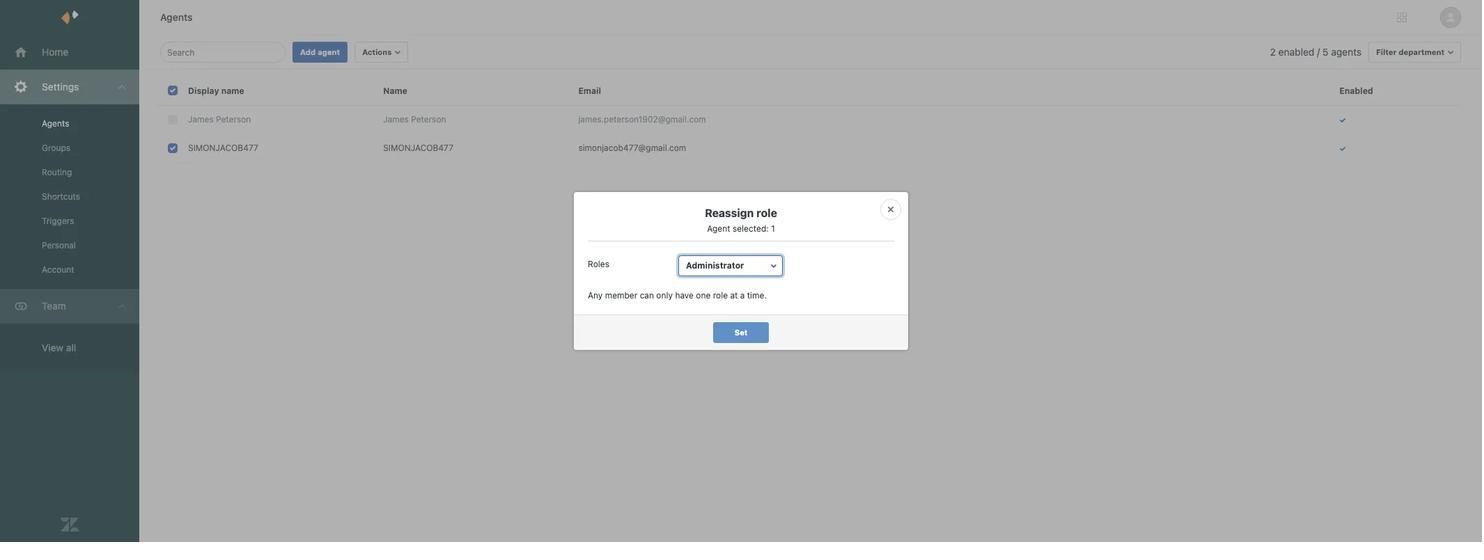 Task type: describe. For each thing, give the bounding box(es) containing it.
email
[[578, 86, 601, 96]]

shortcuts
[[42, 192, 80, 202]]

2
[[1270, 46, 1276, 58]]

actions button
[[355, 42, 408, 63]]

filter department
[[1376, 47, 1445, 56]]

can
[[640, 290, 654, 301]]

at
[[730, 290, 738, 301]]

1 peterson from the left
[[216, 114, 251, 125]]

add agent
[[300, 47, 340, 56]]

only
[[656, 290, 673, 301]]

1 vertical spatial role
[[713, 290, 728, 301]]

view all
[[42, 342, 76, 354]]

display
[[188, 86, 219, 96]]

set button
[[713, 322, 769, 343]]

display name
[[188, 86, 244, 96]]

department
[[1399, 47, 1445, 56]]

5
[[1323, 46, 1329, 58]]

james.peterson1902@gmail.com
[[578, 114, 706, 125]]

name
[[221, 86, 244, 96]]

2 james peterson from the left
[[383, 114, 446, 125]]

set
[[735, 328, 748, 337]]

member
[[605, 290, 637, 301]]

account
[[42, 265, 74, 275]]

roles
[[588, 259, 609, 270]]

routing
[[42, 167, 72, 178]]

any member can only have one role at a time.
[[588, 290, 767, 301]]

groups
[[42, 143, 70, 153]]

zendesk products image
[[1397, 13, 1407, 22]]

triggers
[[42, 216, 74, 226]]

have
[[675, 290, 694, 301]]

2 simonjacob477 from the left
[[383, 143, 453, 153]]

personal
[[42, 240, 76, 251]]



Task type: vqa. For each thing, say whether or not it's contained in the screenshot.
YES, VERY MUCH. THANK YOU! NOV 17
no



Task type: locate. For each thing, give the bounding box(es) containing it.
1 horizontal spatial agents
[[160, 11, 193, 23]]

enabled
[[1339, 86, 1373, 96]]

enabled
[[1279, 46, 1314, 58]]

reassign
[[705, 207, 754, 219]]

agents up search text box
[[160, 11, 193, 23]]

agents
[[160, 11, 193, 23], [42, 118, 69, 129]]

a
[[740, 290, 745, 301]]

settings
[[42, 81, 79, 93]]

/
[[1317, 46, 1320, 58]]

0 vertical spatial agents
[[160, 11, 193, 23]]

1 james peterson from the left
[[188, 114, 251, 125]]

simonjacob477 down display name
[[188, 143, 258, 153]]

home
[[42, 46, 68, 58]]

selected:
[[733, 224, 769, 234]]

1 horizontal spatial james
[[383, 114, 409, 125]]

role up 1
[[756, 207, 777, 219]]

1 horizontal spatial peterson
[[411, 114, 446, 125]]

1 simonjacob477 from the left
[[188, 143, 258, 153]]

james down name
[[383, 114, 409, 125]]

simonjacob477 down name
[[383, 143, 453, 153]]

reassign role agent selected: 1
[[705, 207, 777, 234]]

simonjacob477
[[188, 143, 258, 153], [383, 143, 453, 153]]

0 horizontal spatial role
[[713, 290, 728, 301]]

1 horizontal spatial role
[[756, 207, 777, 219]]

filter department button
[[1369, 42, 1461, 63]]

any
[[588, 290, 603, 301]]

time.
[[747, 290, 767, 301]]

1
[[771, 224, 775, 234]]

james peterson
[[188, 114, 251, 125], [383, 114, 446, 125]]

agents up groups
[[42, 118, 69, 129]]

simonjacob477@gmail.com
[[578, 143, 686, 153]]

actions
[[362, 47, 392, 56]]

agent
[[707, 224, 730, 234]]

1 horizontal spatial simonjacob477
[[383, 143, 453, 153]]

agent
[[318, 47, 340, 56]]

1 horizontal spatial james peterson
[[383, 114, 446, 125]]

0 horizontal spatial james peterson
[[188, 114, 251, 125]]

0 horizontal spatial simonjacob477
[[188, 143, 258, 153]]

add agent button
[[293, 42, 348, 63]]

filter
[[1376, 47, 1397, 56]]

view
[[42, 342, 63, 354]]

1 james from the left
[[188, 114, 214, 125]]

role left at on the left bottom
[[713, 290, 728, 301]]

administrator
[[686, 260, 744, 271]]

Search text field
[[167, 44, 274, 61]]

2 james from the left
[[383, 114, 409, 125]]

0 horizontal spatial agents
[[42, 118, 69, 129]]

peterson
[[216, 114, 251, 125], [411, 114, 446, 125]]

role inside reassign role agent selected: 1
[[756, 207, 777, 219]]

one
[[696, 290, 711, 301]]

2 peterson from the left
[[411, 114, 446, 125]]

0 vertical spatial role
[[756, 207, 777, 219]]

0 horizontal spatial james
[[188, 114, 214, 125]]

james peterson down name
[[383, 114, 446, 125]]

james peterson down display name
[[188, 114, 251, 125]]

1 vertical spatial agents
[[42, 118, 69, 129]]

2 enabled / 5 agents
[[1270, 46, 1362, 58]]

all
[[66, 342, 76, 354]]

0 horizontal spatial peterson
[[216, 114, 251, 125]]

agents
[[1331, 46, 1362, 58]]

team
[[42, 300, 66, 312]]

role
[[756, 207, 777, 219], [713, 290, 728, 301]]

add
[[300, 47, 316, 56]]

james down the display
[[188, 114, 214, 125]]

james
[[188, 114, 214, 125], [383, 114, 409, 125]]

name
[[383, 86, 407, 96]]



